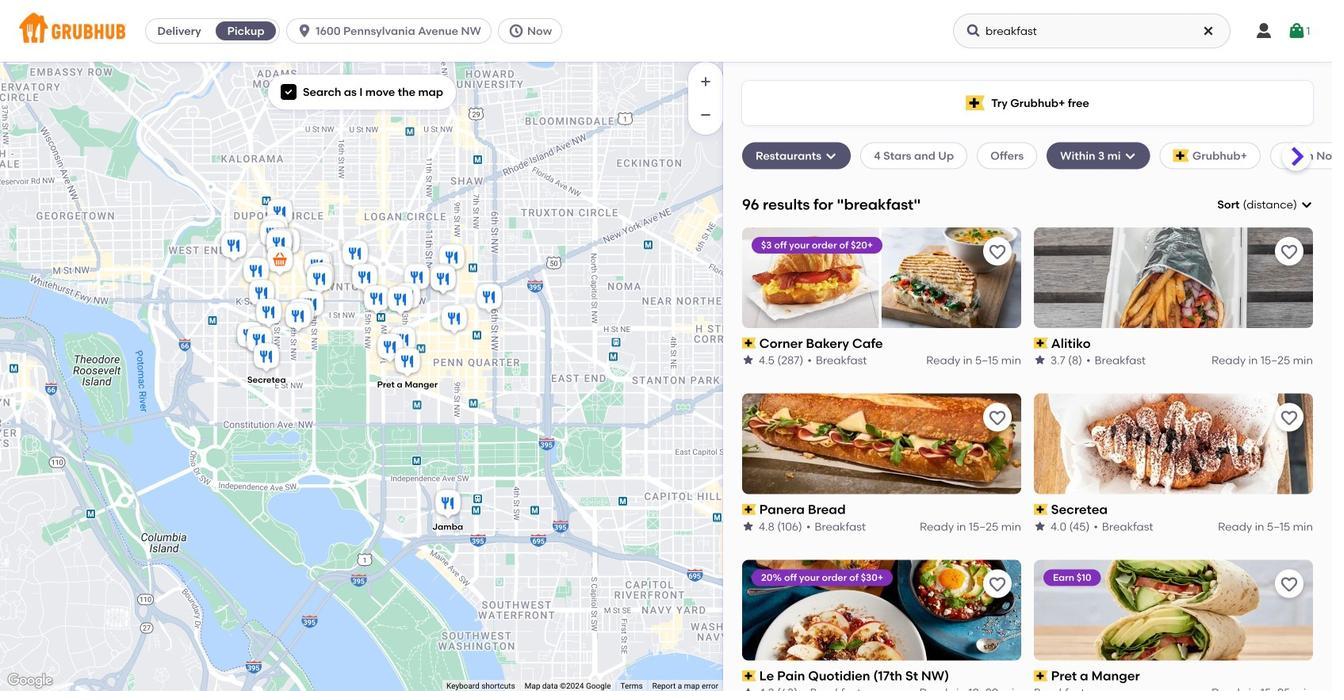 Task type: describe. For each thing, give the bounding box(es) containing it.
corner bakery cafe logo image
[[743, 228, 1022, 328]]

corner bakery cafe image
[[374, 332, 406, 367]]

carvings image
[[244, 325, 275, 359]]

milk & honey at the delegate image
[[436, 242, 468, 277]]

founding farmers & distillers image
[[474, 282, 505, 317]]

star icon image for le pain quotidien (17th st nw) logo
[[743, 687, 755, 692]]

panera bread image
[[286, 297, 317, 332]]

cnf catering/ well dressed burrito image
[[257, 218, 289, 253]]

the best sandwich place image
[[385, 284, 417, 319]]

star icon image for corner bakery cafe logo
[[743, 354, 755, 367]]

plus icon image
[[698, 74, 714, 90]]

for five coffee roasters- dc image
[[240, 255, 272, 290]]

tonic at quigley's image
[[234, 320, 266, 355]]

sweet leaf midtown image
[[340, 238, 371, 273]]

west wing cafe image
[[426, 262, 458, 297]]

gregorys coffee - 1000 vermont nw image
[[349, 262, 381, 297]]

google image
[[4, 671, 56, 692]]

baker's daughter eaton hotel image
[[401, 262, 433, 297]]

subscription pass image for star icon related to the alitiko logo on the top of page
[[1035, 338, 1049, 349]]

blank street coffee image
[[218, 230, 250, 265]]

wawa image
[[264, 244, 296, 279]]

smoothie king image
[[304, 263, 336, 298]]

krispy kreme image
[[264, 197, 296, 232]]

subscription pass image for star icon for panera bread logo on the right of page
[[743, 505, 757, 516]]

pret a manger image
[[392, 346, 424, 381]]



Task type: locate. For each thing, give the bounding box(es) containing it.
colada shop image
[[259, 213, 291, 248]]

0 vertical spatial subscription pass image
[[1035, 338, 1049, 349]]

bub and pop's image
[[271, 226, 303, 261]]

main navigation navigation
[[0, 0, 1333, 62]]

svg image
[[1255, 21, 1274, 40], [297, 23, 313, 39], [1125, 150, 1137, 162], [1301, 199, 1314, 211]]

grubhub plus flag logo image
[[967, 96, 986, 111], [1174, 150, 1190, 162]]

1 vertical spatial subscription pass image
[[1035, 505, 1049, 516]]

capitol grounds cafe image
[[305, 260, 337, 295]]

2 vertical spatial subscription pass image
[[1035, 671, 1049, 682]]

Search for food, convenience, alcohol... search field
[[954, 13, 1231, 48]]

alitiko logo image
[[1035, 228, 1314, 328]]

for five coffee roasters image left alitiko "image"
[[246, 278, 278, 313]]

0 vertical spatial grubhub plus flag logo image
[[967, 96, 986, 111]]

0 vertical spatial subscription pass image
[[743, 338, 757, 349]]

minus icon image
[[698, 107, 714, 123]]

1 horizontal spatial for five coffee roasters image
[[428, 263, 459, 298]]

alitiko image
[[282, 301, 314, 336]]

1 vertical spatial grubhub plus flag logo image
[[1174, 150, 1190, 162]]

bluestone lane coffee shop image
[[387, 325, 419, 359]]

maman image
[[439, 303, 471, 338]]

subway image
[[361, 283, 393, 318]]

None field
[[1218, 197, 1314, 213]]

le pain quotidien (17th st nw) logo image
[[743, 561, 1022, 661]]

map region
[[0, 62, 724, 692]]

0 horizontal spatial grubhub plus flag logo image
[[967, 96, 986, 111]]

1 horizontal spatial grubhub plus flag logo image
[[1174, 150, 1190, 162]]

subscription pass image for le pain quotidien (17th st nw) logo
[[743, 671, 757, 682]]

le pain quotidien (17th st nw) image
[[295, 289, 327, 324]]

2 vertical spatial subscription pass image
[[743, 671, 757, 682]]

devon & blakely image
[[392, 281, 424, 316]]

for five coffee roasters image right devon & blakely "icon"
[[428, 263, 459, 298]]

subscription pass image
[[1035, 338, 1049, 349], [743, 505, 757, 516], [1035, 671, 1049, 682]]

bad ass breakfast burritos image
[[264, 226, 296, 261]]

star icon image
[[743, 354, 755, 367], [1035, 354, 1047, 367], [743, 521, 755, 534], [1035, 521, 1047, 534], [743, 687, 755, 692]]

panera bread logo image
[[743, 394, 1022, 495]]

0 horizontal spatial for five coffee roasters image
[[246, 278, 278, 313]]

secretea image
[[251, 341, 282, 376]]

star icon image for panera bread logo on the right of page
[[743, 521, 755, 534]]

italian gourmet deli image
[[302, 250, 333, 285]]

founding farmers dc image
[[253, 297, 285, 332]]

joe & the juice image
[[304, 249, 336, 284]]

star icon image for the alitiko logo on the top of page
[[1035, 354, 1047, 367]]

svg image
[[1288, 21, 1307, 40], [508, 23, 524, 39], [966, 23, 982, 39], [1203, 25, 1216, 37], [284, 87, 294, 97], [825, 150, 838, 162]]

boqueria image
[[263, 228, 295, 263]]

subscription pass image for corner bakery cafe logo
[[743, 338, 757, 349]]

1 vertical spatial subscription pass image
[[743, 505, 757, 516]]

subscription pass image
[[743, 338, 757, 349], [1035, 505, 1049, 516], [743, 671, 757, 682]]

jamba image
[[432, 488, 464, 523]]

for five coffee roasters image
[[428, 263, 459, 298], [246, 278, 278, 313]]



Task type: vqa. For each thing, say whether or not it's contained in the screenshot.
Cheesy in Cheesy Taco Combos
no



